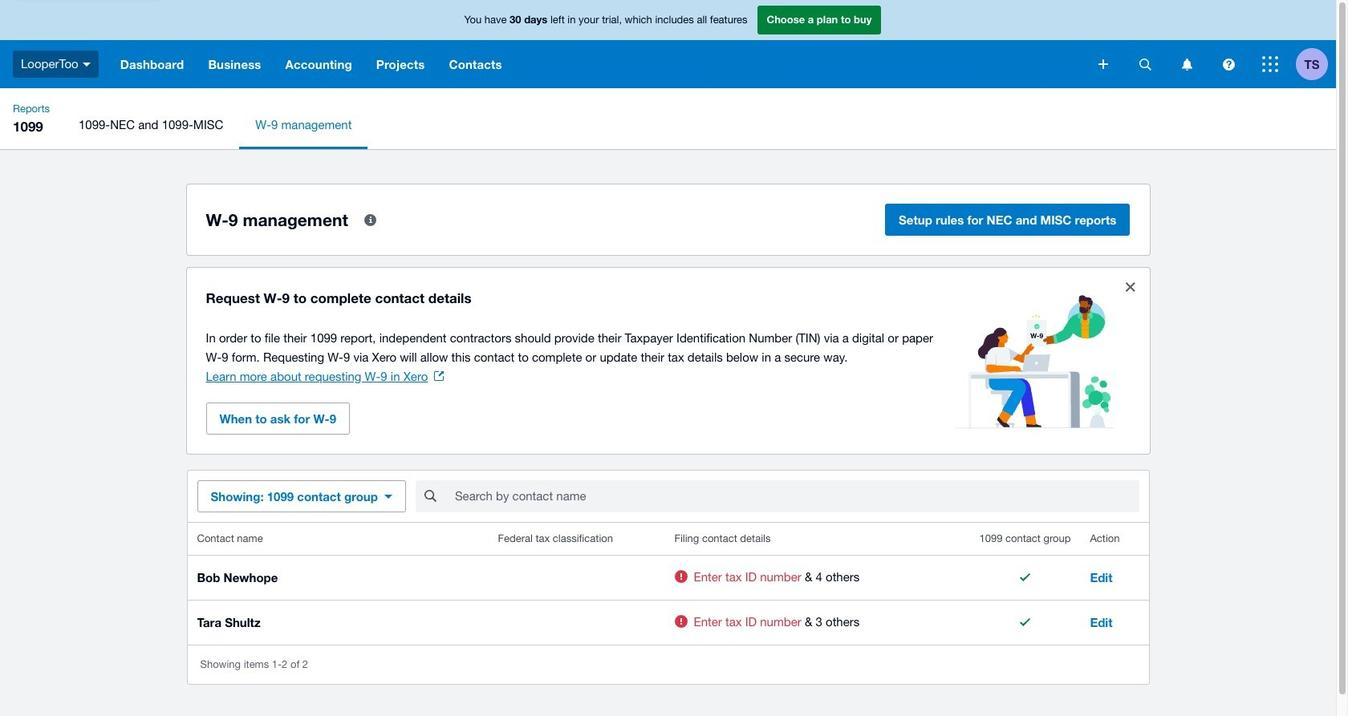 Task type: describe. For each thing, give the bounding box(es) containing it.
Search by contact name field
[[453, 482, 1140, 512]]

1 horizontal spatial svg image
[[1263, 56, 1279, 72]]

is 1099 contact image
[[1009, 607, 1042, 639]]



Task type: locate. For each thing, give the bounding box(es) containing it.
0 horizontal spatial svg image
[[1223, 58, 1235, 70]]

list of 1099 contacts element
[[187, 523, 1149, 645]]

svg image
[[1140, 58, 1152, 70], [1182, 58, 1193, 70], [1099, 59, 1109, 69], [82, 62, 90, 66]]

menu
[[63, 101, 1337, 149]]

svg image
[[1263, 56, 1279, 72], [1223, 58, 1235, 70]]

banner
[[0, 0, 1337, 88]]

w-9 management information image
[[355, 204, 387, 236]]

is 1099 contact image
[[1009, 562, 1042, 594]]



Task type: vqa. For each thing, say whether or not it's contained in the screenshot.
the leftmost svg image
yes



